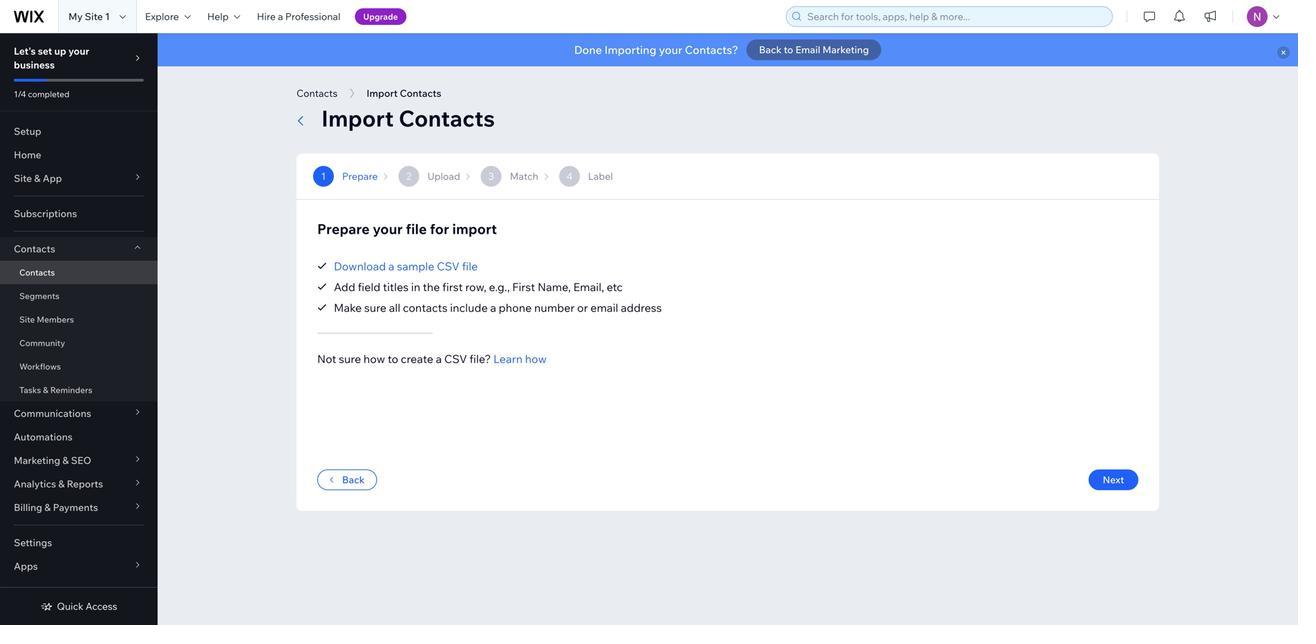 Task type: describe. For each thing, give the bounding box(es) containing it.
quick access button
[[40, 600, 117, 613]]

import inside button
[[367, 87, 398, 99]]

workflows
[[19, 361, 61, 372]]

first
[[443, 280, 463, 294]]

billing & payments button
[[0, 496, 158, 519]]

billing & payments
[[14, 501, 98, 513]]

row,
[[465, 280, 487, 294]]

& for analytics
[[58, 478, 65, 490]]

tasks & reminders
[[19, 385, 92, 395]]

csv inside button
[[437, 259, 460, 273]]

settings link
[[0, 531, 158, 554]]

your inside alert
[[659, 43, 683, 57]]

back to email marketing
[[759, 44, 869, 56]]

add field titles in the first row, e.g., first name, email, etc
[[334, 280, 623, 294]]

my
[[68, 10, 83, 22]]

upgrade button
[[355, 8, 406, 25]]

email
[[796, 44, 821, 56]]

& for tasks
[[43, 385, 48, 395]]

import contacts button
[[360, 83, 448, 104]]

a inside button
[[389, 259, 395, 273]]

tasks
[[19, 385, 41, 395]]

subscriptions link
[[0, 202, 158, 225]]

email,
[[573, 280, 604, 294]]

your inside 'let's set up your business'
[[68, 45, 89, 57]]

4
[[566, 170, 573, 182]]

automations link
[[0, 425, 158, 449]]

3
[[489, 170, 494, 182]]

download a sample csv file
[[334, 259, 478, 273]]

0 vertical spatial 1
[[105, 10, 110, 22]]

Search for tools, apps, help & more... field
[[803, 7, 1108, 26]]

learn how link
[[494, 351, 547, 367]]

members
[[37, 314, 74, 325]]

not sure how to create a csv file? learn how
[[317, 352, 547, 366]]

site members link
[[0, 308, 158, 331]]

help button
[[199, 0, 249, 33]]

marketing & seo button
[[0, 449, 158, 472]]

make
[[334, 301, 362, 315]]

site & app
[[14, 172, 62, 184]]

hire a professional link
[[249, 0, 349, 33]]

titles
[[383, 280, 409, 294]]

1/4 completed
[[14, 89, 70, 99]]

site & app button
[[0, 167, 158, 190]]

site for site & app
[[14, 172, 32, 184]]

or
[[577, 301, 588, 315]]

email
[[591, 301, 618, 315]]

next
[[1103, 474, 1125, 486]]

upload
[[428, 170, 460, 182]]

learn how button
[[494, 351, 547, 367]]

automations
[[14, 431, 73, 443]]

business
[[14, 59, 55, 71]]

setup
[[14, 125, 41, 137]]

1 vertical spatial import
[[321, 104, 394, 132]]

importing
[[605, 43, 657, 57]]

communications button
[[0, 402, 158, 425]]

explore
[[145, 10, 179, 22]]

set
[[38, 45, 52, 57]]

app
[[43, 172, 62, 184]]

apps button
[[0, 554, 158, 578]]

next button
[[1089, 469, 1139, 490]]

the
[[423, 280, 440, 294]]

sure for make
[[364, 301, 387, 315]]

segments link
[[0, 284, 158, 308]]

not
[[317, 352, 336, 366]]

marketing inside button
[[823, 44, 869, 56]]

professional
[[285, 10, 341, 22]]

phone
[[499, 301, 532, 315]]

prepare for prepare your file for import
[[317, 220, 370, 237]]

site members
[[19, 314, 74, 325]]

1 vertical spatial import contacts
[[321, 104, 495, 132]]

create
[[401, 352, 433, 366]]

prepare for prepare
[[342, 170, 378, 182]]



Task type: vqa. For each thing, say whether or not it's contained in the screenshot.
Sale to the right
no



Task type: locate. For each thing, give the bounding box(es) containing it.
reports
[[67, 478, 103, 490]]

a down e.g.,
[[490, 301, 496, 315]]

name,
[[538, 280, 571, 294]]

contacts for contacts link
[[19, 267, 55, 278]]

a right hire
[[278, 10, 283, 22]]

hire
[[257, 10, 276, 22]]

& left reports
[[58, 478, 65, 490]]

billing
[[14, 501, 42, 513]]

1 how from the left
[[364, 352, 385, 366]]

0 vertical spatial to
[[784, 44, 793, 56]]

1 vertical spatial back
[[342, 474, 365, 486]]

site inside site members link
[[19, 314, 35, 325]]

home
[[14, 149, 41, 161]]

back inside back button
[[342, 474, 365, 486]]

contacts
[[297, 87, 338, 99], [400, 87, 441, 99], [399, 104, 495, 132], [14, 243, 55, 255], [19, 267, 55, 278]]

2 vertical spatial site
[[19, 314, 35, 325]]

import
[[452, 220, 497, 237]]

site down segments
[[19, 314, 35, 325]]

0 horizontal spatial 1
[[105, 10, 110, 22]]

marketing
[[823, 44, 869, 56], [14, 454, 60, 466]]

settings
[[14, 537, 52, 549]]

let's set up your business
[[14, 45, 89, 71]]

download a sample csv file button
[[334, 258, 478, 274]]

1 vertical spatial 1
[[321, 170, 326, 182]]

0 vertical spatial prepare
[[342, 170, 378, 182]]

csv left file?
[[444, 352, 467, 366]]

sidebar element
[[0, 33, 158, 625]]

0 horizontal spatial marketing
[[14, 454, 60, 466]]

done importing your contacts?
[[574, 43, 739, 57]]

contacts inside dropdown button
[[14, 243, 55, 255]]

sample
[[397, 259, 434, 273]]

how right learn
[[525, 352, 547, 366]]

0 vertical spatial site
[[85, 10, 103, 22]]

0 vertical spatial marketing
[[823, 44, 869, 56]]

a
[[278, 10, 283, 22], [389, 259, 395, 273], [490, 301, 496, 315], [436, 352, 442, 366]]

1 vertical spatial to
[[388, 352, 398, 366]]

download a sample csv file link
[[334, 258, 478, 274]]

all
[[389, 301, 401, 315]]

done importing your contacts? alert
[[158, 33, 1298, 66]]

1 vertical spatial marketing
[[14, 454, 60, 466]]

communications
[[14, 407, 91, 419]]

in
[[411, 280, 420, 294]]

site down home
[[14, 172, 32, 184]]

prepare your file for import
[[317, 220, 497, 237]]

0 horizontal spatial sure
[[339, 352, 361, 366]]

back for back
[[342, 474, 365, 486]]

back button
[[317, 469, 377, 490]]

etc
[[607, 280, 623, 294]]

0 vertical spatial import contacts
[[367, 87, 441, 99]]

first
[[512, 280, 535, 294]]

1 horizontal spatial back
[[759, 44, 782, 56]]

e.g.,
[[489, 280, 510, 294]]

seo
[[71, 454, 91, 466]]

access
[[86, 600, 117, 612]]

2 horizontal spatial your
[[659, 43, 683, 57]]

& left seo
[[62, 454, 69, 466]]

0 vertical spatial import
[[367, 87, 398, 99]]

contacts button
[[0, 237, 158, 261]]

import right contacts button
[[367, 87, 398, 99]]

1 horizontal spatial file
[[462, 259, 478, 273]]

subscriptions
[[14, 207, 77, 220]]

to
[[784, 44, 793, 56], [388, 352, 398, 366]]

0 horizontal spatial back
[[342, 474, 365, 486]]

download
[[334, 259, 386, 273]]

workflows link
[[0, 355, 158, 378]]

sure left all
[[364, 301, 387, 315]]

csv up first
[[437, 259, 460, 273]]

0 horizontal spatial file
[[406, 220, 427, 237]]

back to email marketing button
[[747, 39, 882, 60]]

address
[[621, 301, 662, 315]]

upgrade
[[363, 11, 398, 22]]

let's
[[14, 45, 36, 57]]

file up row,
[[462, 259, 478, 273]]

your up download a sample csv file
[[373, 220, 403, 237]]

file inside button
[[462, 259, 478, 273]]

prepare left 2 in the top of the page
[[342, 170, 378, 182]]

1 horizontal spatial your
[[373, 220, 403, 237]]

& left app at left top
[[34, 172, 41, 184]]

2
[[406, 170, 412, 182]]

& inside "dropdown button"
[[62, 454, 69, 466]]

make sure all contacts include a phone number or email address
[[334, 301, 662, 315]]

setup link
[[0, 120, 158, 143]]

reminders
[[50, 385, 92, 395]]

number
[[534, 301, 575, 315]]

contacts for contacts dropdown button
[[14, 243, 55, 255]]

marketing inside "dropdown button"
[[14, 454, 60, 466]]

for
[[430, 220, 449, 237]]

0 horizontal spatial your
[[68, 45, 89, 57]]

1 horizontal spatial how
[[525, 352, 547, 366]]

prepare up the download
[[317, 220, 370, 237]]

site for site members
[[19, 314, 35, 325]]

0 horizontal spatial to
[[388, 352, 398, 366]]

import down contacts button
[[321, 104, 394, 132]]

import contacts inside button
[[367, 87, 441, 99]]

file left for on the top left of page
[[406, 220, 427, 237]]

import
[[367, 87, 398, 99], [321, 104, 394, 132]]

back for back to email marketing
[[759, 44, 782, 56]]

help
[[207, 10, 229, 22]]

1 horizontal spatial marketing
[[823, 44, 869, 56]]

0 vertical spatial csv
[[437, 259, 460, 273]]

quick
[[57, 600, 83, 612]]

site right my
[[85, 10, 103, 22]]

tasks & reminders link
[[0, 378, 158, 402]]

1 vertical spatial site
[[14, 172, 32, 184]]

& right tasks
[[43, 385, 48, 395]]

how left create
[[364, 352, 385, 366]]

learn
[[494, 352, 523, 366]]

to inside button
[[784, 44, 793, 56]]

marketing & seo
[[14, 454, 91, 466]]

your right the importing
[[659, 43, 683, 57]]

my site 1
[[68, 10, 110, 22]]

add
[[334, 280, 355, 294]]

1 horizontal spatial to
[[784, 44, 793, 56]]

community link
[[0, 331, 158, 355]]

home link
[[0, 143, 158, 167]]

a right create
[[436, 352, 442, 366]]

1
[[105, 10, 110, 22], [321, 170, 326, 182]]

& inside "popup button"
[[58, 478, 65, 490]]

analytics
[[14, 478, 56, 490]]

sure
[[364, 301, 387, 315], [339, 352, 361, 366]]

prepare
[[342, 170, 378, 182], [317, 220, 370, 237]]

match
[[510, 170, 538, 182]]

marketing up the analytics
[[14, 454, 60, 466]]

1 vertical spatial prepare
[[317, 220, 370, 237]]

a up the titles
[[389, 259, 395, 273]]

0 horizontal spatial how
[[364, 352, 385, 366]]

csv
[[437, 259, 460, 273], [444, 352, 467, 366]]

to left create
[[388, 352, 398, 366]]

to left "email"
[[784, 44, 793, 56]]

up
[[54, 45, 66, 57]]

& right billing
[[44, 501, 51, 513]]

2 how from the left
[[525, 352, 547, 366]]

completed
[[28, 89, 70, 99]]

&
[[34, 172, 41, 184], [43, 385, 48, 395], [62, 454, 69, 466], [58, 478, 65, 490], [44, 501, 51, 513]]

back inside back to email marketing button
[[759, 44, 782, 56]]

& for billing
[[44, 501, 51, 513]]

& for marketing
[[62, 454, 69, 466]]

site inside site & app dropdown button
[[14, 172, 32, 184]]

done
[[574, 43, 602, 57]]

field
[[358, 280, 381, 294]]

your right up
[[68, 45, 89, 57]]

label
[[588, 170, 613, 182]]

sure for not
[[339, 352, 361, 366]]

community
[[19, 338, 65, 348]]

apps
[[14, 560, 38, 572]]

1 vertical spatial csv
[[444, 352, 467, 366]]

marketing right "email"
[[823, 44, 869, 56]]

1 vertical spatial file
[[462, 259, 478, 273]]

your
[[659, 43, 683, 57], [68, 45, 89, 57], [373, 220, 403, 237]]

payments
[[53, 501, 98, 513]]

0 vertical spatial back
[[759, 44, 782, 56]]

import contacts
[[367, 87, 441, 99], [321, 104, 495, 132]]

& inside dropdown button
[[44, 501, 51, 513]]

analytics & reports
[[14, 478, 103, 490]]

& inside dropdown button
[[34, 172, 41, 184]]

contacts for contacts button
[[297, 87, 338, 99]]

0 vertical spatial file
[[406, 220, 427, 237]]

contacts
[[403, 301, 448, 315]]

quick access
[[57, 600, 117, 612]]

segments
[[19, 291, 59, 301]]

1 horizontal spatial 1
[[321, 170, 326, 182]]

contacts?
[[685, 43, 739, 57]]

file
[[406, 220, 427, 237], [462, 259, 478, 273]]

1 vertical spatial sure
[[339, 352, 361, 366]]

0 vertical spatial sure
[[364, 301, 387, 315]]

& for site
[[34, 172, 41, 184]]

1 horizontal spatial sure
[[364, 301, 387, 315]]

contacts link
[[0, 261, 158, 284]]

sure right not
[[339, 352, 361, 366]]



